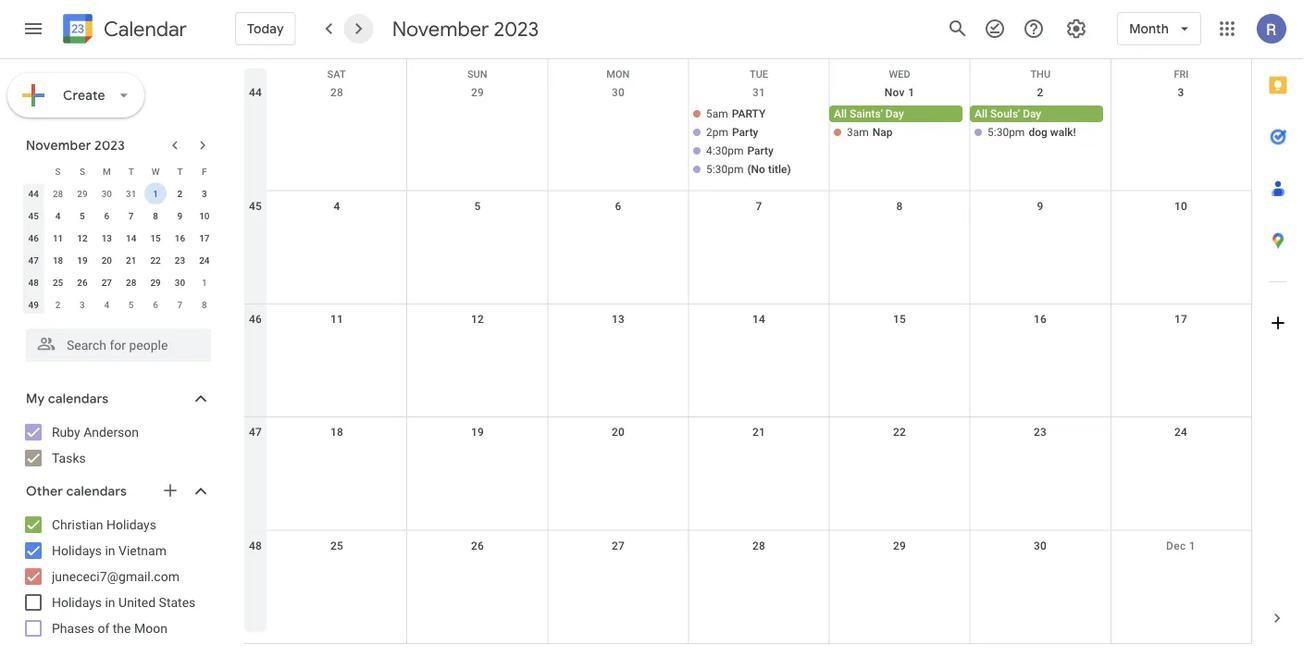 Task type: vqa. For each thing, say whether or not it's contained in the screenshot.


Task type: locate. For each thing, give the bounding box(es) containing it.
23 element
[[169, 249, 191, 271]]

day up 5:30pm dog walk!
[[1023, 107, 1042, 120]]

49
[[28, 299, 39, 310]]

grid containing 44
[[244, 59, 1252, 644]]

0 vertical spatial 2
[[1037, 86, 1044, 99]]

t up october 31 element
[[128, 166, 134, 177]]

0 vertical spatial 23
[[175, 255, 185, 266]]

1 horizontal spatial 45
[[249, 199, 262, 212]]

row group containing 44
[[21, 182, 217, 316]]

0 horizontal spatial 19
[[77, 255, 88, 266]]

1 vertical spatial november
[[26, 137, 91, 154]]

0 horizontal spatial 16
[[175, 232, 185, 244]]

7 down (no at top right
[[756, 199, 763, 212]]

1 horizontal spatial t
[[177, 166, 183, 177]]

17 inside row group
[[199, 232, 210, 244]]

day
[[886, 107, 904, 120], [1023, 107, 1042, 120]]

t
[[128, 166, 134, 177], [177, 166, 183, 177]]

0 vertical spatial 3
[[1178, 86, 1185, 99]]

november 2023
[[392, 16, 539, 42], [26, 137, 125, 154]]

grid
[[244, 59, 1252, 644]]

holidays for holidays in united states
[[52, 595, 102, 610]]

19
[[77, 255, 88, 266], [471, 426, 484, 439]]

27 inside grid
[[612, 539, 625, 552]]

1 horizontal spatial all
[[975, 107, 988, 120]]

0 vertical spatial 22
[[150, 255, 161, 266]]

holidays up the vietnam
[[106, 517, 156, 532]]

13 element
[[96, 227, 118, 249]]

nap
[[873, 126, 893, 139]]

0 horizontal spatial 18
[[53, 255, 63, 266]]

1 horizontal spatial november
[[392, 16, 489, 42]]

all saints' day
[[834, 107, 904, 120]]

holidays
[[106, 517, 156, 532], [52, 543, 102, 558], [52, 595, 102, 610]]

2 t from the left
[[177, 166, 183, 177]]

1 all from the left
[[834, 107, 847, 120]]

0 horizontal spatial all
[[834, 107, 847, 120]]

44 left october 28 element
[[28, 188, 39, 199]]

all for all saints' day
[[834, 107, 847, 120]]

walk!
[[1051, 126, 1077, 139]]

0 vertical spatial 16
[[175, 232, 185, 244]]

0 horizontal spatial 11
[[53, 232, 63, 244]]

45
[[249, 199, 262, 212], [28, 210, 39, 221]]

1 horizontal spatial 11
[[330, 313, 344, 326]]

28 element
[[120, 271, 142, 294]]

row containing s
[[21, 160, 217, 182]]

in up junececi7@gmail.com
[[105, 543, 115, 558]]

1 horizontal spatial 19
[[471, 426, 484, 439]]

20 inside grid
[[612, 426, 625, 439]]

ruby
[[52, 425, 80, 440]]

23
[[175, 255, 185, 266], [1034, 426, 1047, 439]]

christian holidays
[[52, 517, 156, 532]]

8 down all saints' day button
[[897, 199, 903, 212]]

1 horizontal spatial 5:30pm
[[988, 126, 1025, 139]]

sun
[[467, 69, 488, 80]]

party for 4:30pm party
[[748, 144, 774, 157]]

3 down f
[[202, 188, 207, 199]]

1 horizontal spatial 13
[[612, 313, 625, 326]]

1 right dec
[[1190, 539, 1196, 552]]

1 horizontal spatial day
[[1023, 107, 1042, 120]]

thu
[[1031, 69, 1051, 80]]

8
[[897, 199, 903, 212], [153, 210, 158, 221], [202, 299, 207, 310]]

december 1 element
[[193, 271, 216, 294]]

46
[[28, 232, 39, 244], [249, 313, 262, 326]]

november up october 28 element
[[26, 137, 91, 154]]

0 vertical spatial 44
[[249, 86, 262, 99]]

dec 1
[[1167, 539, 1196, 552]]

4 inside "december 4" element
[[104, 299, 109, 310]]

Search for people text field
[[37, 329, 200, 362]]

today button
[[235, 6, 296, 51]]

0 horizontal spatial day
[[886, 107, 904, 120]]

2 in from the top
[[105, 595, 115, 610]]

0 vertical spatial 47
[[28, 255, 39, 266]]

3
[[1178, 86, 1185, 99], [202, 188, 207, 199], [80, 299, 85, 310]]

15 element
[[144, 227, 167, 249]]

1 vertical spatial 15
[[893, 313, 907, 326]]

8 up 15 element
[[153, 210, 158, 221]]

moon
[[134, 621, 167, 636]]

44 inside row group
[[28, 188, 39, 199]]

title)
[[768, 163, 791, 176]]

7
[[756, 199, 763, 212], [129, 210, 134, 221], [177, 299, 183, 310]]

s up october 28 element
[[55, 166, 61, 177]]

0 vertical spatial 21
[[126, 255, 136, 266]]

1 horizontal spatial 8
[[202, 299, 207, 310]]

9 up 16 element
[[177, 210, 183, 221]]

phases of the moon
[[52, 621, 167, 636]]

party down party on the right top
[[732, 126, 759, 139]]

5 cell from the left
[[830, 106, 970, 180]]

2 all from the left
[[975, 107, 988, 120]]

45 inside row group
[[28, 210, 39, 221]]

0 horizontal spatial 5:30pm
[[706, 163, 744, 176]]

1 vertical spatial 5:30pm
[[706, 163, 744, 176]]

29
[[471, 86, 484, 99], [77, 188, 88, 199], [150, 277, 161, 288], [893, 539, 907, 552]]

0 vertical spatial 11
[[53, 232, 63, 244]]

1 vertical spatial 23
[[1034, 426, 1047, 439]]

1 horizontal spatial 4
[[104, 299, 109, 310]]

3 down fri
[[1178, 86, 1185, 99]]

47
[[28, 255, 39, 266], [249, 426, 262, 439]]

17 inside grid
[[1175, 313, 1188, 326]]

15
[[150, 232, 161, 244], [893, 313, 907, 326]]

0 vertical spatial 5:30pm
[[988, 126, 1025, 139]]

1 in from the top
[[105, 543, 115, 558]]

5:30pm down 4:30pm
[[706, 163, 744, 176]]

1 vertical spatial 11
[[330, 313, 344, 326]]

0 horizontal spatial 14
[[126, 232, 136, 244]]

f
[[202, 166, 207, 177]]

calendars up ruby
[[48, 391, 109, 407]]

cell containing all saints' day
[[830, 106, 970, 180]]

0 vertical spatial november 2023
[[392, 16, 539, 42]]

day for all saints' day
[[886, 107, 904, 120]]

day inside all saints' day button
[[886, 107, 904, 120]]

2 horizontal spatial 5
[[474, 199, 481, 212]]

29 element
[[144, 271, 167, 294]]

day inside all souls' day button
[[1023, 107, 1042, 120]]

0 vertical spatial 48
[[28, 277, 39, 288]]

1 vertical spatial 46
[[249, 313, 262, 326]]

2023
[[494, 16, 539, 42], [94, 137, 125, 154]]

1 inside cell
[[153, 188, 158, 199]]

calendars for other calendars
[[66, 483, 127, 500]]

december 8 element
[[193, 294, 216, 316]]

19 element
[[71, 249, 93, 271]]

7 down 30 element
[[177, 299, 183, 310]]

row group
[[21, 182, 217, 316]]

in up phases of the moon
[[105, 595, 115, 610]]

27
[[102, 277, 112, 288], [612, 539, 625, 552]]

my calendars list
[[4, 418, 230, 473]]

16 inside grid
[[1034, 313, 1047, 326]]

24 inside row group
[[199, 255, 210, 266]]

row containing 49
[[21, 294, 217, 316]]

calendars
[[48, 391, 109, 407], [66, 483, 127, 500]]

31
[[753, 86, 766, 99], [126, 188, 136, 199]]

5:30pm down souls'
[[988, 126, 1025, 139]]

0 horizontal spatial 23
[[175, 255, 185, 266]]

all inside all souls' day button
[[975, 107, 988, 120]]

w
[[152, 166, 160, 177]]

1 vertical spatial 19
[[471, 426, 484, 439]]

7 up the 14 element
[[129, 210, 134, 221]]

0 horizontal spatial 48
[[28, 277, 39, 288]]

47 inside grid
[[249, 426, 262, 439]]

13
[[102, 232, 112, 244], [612, 313, 625, 326]]

22 inside row group
[[150, 255, 161, 266]]

44
[[249, 86, 262, 99], [28, 188, 39, 199]]

0 horizontal spatial 13
[[102, 232, 112, 244]]

t right w
[[177, 166, 183, 177]]

s up october 29 'element'
[[80, 166, 85, 177]]

11 inside 11 element
[[53, 232, 63, 244]]

0 horizontal spatial 2
[[55, 299, 61, 310]]

1 vertical spatial 20
[[612, 426, 625, 439]]

all souls' day button
[[970, 106, 1104, 122]]

tasks
[[52, 450, 86, 466]]

1 horizontal spatial 10
[[1175, 199, 1188, 212]]

1 horizontal spatial 25
[[330, 539, 344, 552]]

calendars inside 'my calendars' dropdown button
[[48, 391, 109, 407]]

46 left 11 element
[[28, 232, 39, 244]]

dec
[[1167, 539, 1187, 552]]

0 horizontal spatial 17
[[199, 232, 210, 244]]

25 element
[[47, 271, 69, 294]]

0 horizontal spatial 6
[[104, 210, 109, 221]]

december 4 element
[[96, 294, 118, 316]]

2 right 1 cell
[[177, 188, 183, 199]]

cell containing 5am
[[689, 106, 830, 180]]

46 for s
[[28, 232, 39, 244]]

0 horizontal spatial 22
[[150, 255, 161, 266]]

0 horizontal spatial 10
[[199, 210, 210, 221]]

5
[[474, 199, 481, 212], [80, 210, 85, 221], [129, 299, 134, 310]]

46 right december 8 element
[[249, 313, 262, 326]]

day down the nov
[[886, 107, 904, 120]]

31 right october 30 element
[[126, 188, 136, 199]]

2 day from the left
[[1023, 107, 1042, 120]]

holidays for holidays in vietnam
[[52, 543, 102, 558]]

1 right the nov
[[908, 86, 915, 99]]

column header
[[21, 160, 46, 182]]

0 vertical spatial 14
[[126, 232, 136, 244]]

14 inside 'november 2023' grid
[[126, 232, 136, 244]]

november 2023 up m
[[26, 137, 125, 154]]

8 down december 1 element
[[202, 299, 207, 310]]

0 horizontal spatial 5
[[80, 210, 85, 221]]

18
[[53, 255, 63, 266], [330, 426, 344, 439]]

29 inside 'element'
[[77, 188, 88, 199]]

24 element
[[193, 249, 216, 271]]

2 vertical spatial 2
[[55, 299, 61, 310]]

5:30pm
[[988, 126, 1025, 139], [706, 163, 744, 176]]

16 inside row group
[[175, 232, 185, 244]]

47 for sat
[[249, 426, 262, 439]]

2 cell from the left
[[407, 106, 548, 180]]

column header inside 'november 2023' grid
[[21, 160, 46, 182]]

4 cell from the left
[[689, 106, 830, 180]]

0 horizontal spatial 44
[[28, 188, 39, 199]]

31 down tue
[[753, 86, 766, 99]]

party
[[732, 126, 759, 139], [748, 144, 774, 157]]

holidays up phases on the bottom of page
[[52, 595, 102, 610]]

all left souls'
[[975, 107, 988, 120]]

row
[[244, 59, 1252, 87], [244, 78, 1252, 191], [21, 160, 217, 182], [21, 182, 217, 205], [244, 191, 1252, 304], [21, 205, 217, 227], [21, 227, 217, 249], [21, 249, 217, 271], [21, 271, 217, 294], [21, 294, 217, 316], [244, 304, 1252, 418], [244, 418, 1252, 531], [244, 531, 1252, 644]]

6
[[615, 199, 622, 212], [104, 210, 109, 221], [153, 299, 158, 310]]

1 horizontal spatial 44
[[249, 86, 262, 99]]

1 vertical spatial calendars
[[66, 483, 127, 500]]

45 inside grid
[[249, 199, 262, 212]]

6 cell from the left
[[970, 106, 1111, 180]]

11
[[53, 232, 63, 244], [330, 313, 344, 326]]

24
[[199, 255, 210, 266], [1175, 426, 1188, 439]]

0 horizontal spatial 9
[[177, 210, 183, 221]]

1 horizontal spatial 27
[[612, 539, 625, 552]]

calendars inside other calendars dropdown button
[[66, 483, 127, 500]]

party up (no at top right
[[748, 144, 774, 157]]

1 down w
[[153, 188, 158, 199]]

1 vertical spatial 44
[[28, 188, 39, 199]]

2 down the thu
[[1037, 86, 1044, 99]]

0 horizontal spatial s
[[55, 166, 61, 177]]

2 vertical spatial holidays
[[52, 595, 102, 610]]

44 down today button
[[249, 86, 262, 99]]

48
[[28, 277, 39, 288], [249, 539, 262, 552]]

1 t from the left
[[128, 166, 134, 177]]

16
[[175, 232, 185, 244], [1034, 313, 1047, 326]]

2 down 25 element
[[55, 299, 61, 310]]

0 vertical spatial 19
[[77, 255, 88, 266]]

3 down '26' element
[[80, 299, 85, 310]]

0 horizontal spatial 31
[[126, 188, 136, 199]]

my calendars
[[26, 391, 109, 407]]

november up the sun at the top
[[392, 16, 489, 42]]

15 inside grid
[[893, 313, 907, 326]]

december 3 element
[[71, 294, 93, 316]]

28
[[330, 86, 344, 99], [53, 188, 63, 199], [126, 277, 136, 288], [753, 539, 766, 552]]

all inside all saints' day button
[[834, 107, 847, 120]]

my calendars button
[[4, 384, 230, 414]]

calendars up christian holidays
[[66, 483, 127, 500]]

0 horizontal spatial 26
[[77, 277, 88, 288]]

all souls' day
[[975, 107, 1042, 120]]

october 28 element
[[47, 182, 69, 205]]

0 vertical spatial 12
[[77, 232, 88, 244]]

the
[[113, 621, 131, 636]]

12 inside row group
[[77, 232, 88, 244]]

day for all souls' day
[[1023, 107, 1042, 120]]

holidays down christian
[[52, 543, 102, 558]]

11 element
[[47, 227, 69, 249]]

0 vertical spatial 2023
[[494, 16, 539, 42]]

settings menu image
[[1066, 18, 1088, 40]]

21
[[126, 255, 136, 266], [753, 426, 766, 439]]

1 cell
[[143, 182, 168, 205]]

1 vertical spatial party
[[748, 144, 774, 157]]

21 element
[[120, 249, 142, 271]]

5am
[[706, 107, 729, 120]]

2 s from the left
[[80, 166, 85, 177]]

48 inside 'november 2023' grid
[[28, 277, 39, 288]]

month
[[1130, 20, 1169, 37]]

december 7 element
[[169, 294, 191, 316]]

0 vertical spatial 46
[[28, 232, 39, 244]]

0 horizontal spatial 20
[[102, 255, 112, 266]]

27 element
[[96, 271, 118, 294]]

3 cell from the left
[[548, 106, 689, 180]]

0 horizontal spatial 3
[[80, 299, 85, 310]]

wed
[[889, 69, 911, 80]]

month button
[[1118, 6, 1202, 51]]

december 5 element
[[120, 294, 142, 316]]

46 for sat
[[249, 313, 262, 326]]

None search field
[[0, 321, 230, 362]]

46 inside 'november 2023' grid
[[28, 232, 39, 244]]

tue
[[750, 69, 769, 80]]

1 vertical spatial 12
[[471, 313, 484, 326]]

today
[[247, 20, 284, 37]]

1 horizontal spatial 12
[[471, 313, 484, 326]]

9
[[1037, 199, 1044, 212], [177, 210, 183, 221]]

add other calendars image
[[161, 481, 180, 500]]

1 horizontal spatial 18
[[330, 426, 344, 439]]

12
[[77, 232, 88, 244], [471, 313, 484, 326]]

anderson
[[84, 425, 139, 440]]

1 horizontal spatial 20
[[612, 426, 625, 439]]

0 horizontal spatial 8
[[153, 210, 158, 221]]

0 vertical spatial 18
[[53, 255, 63, 266]]

0 horizontal spatial november
[[26, 137, 91, 154]]

1 horizontal spatial 2
[[177, 188, 183, 199]]

1 horizontal spatial 21
[[753, 426, 766, 439]]

cell
[[267, 106, 407, 180], [407, 106, 548, 180], [548, 106, 689, 180], [689, 106, 830, 180], [830, 106, 970, 180], [970, 106, 1111, 180], [1111, 106, 1252, 180]]

all
[[834, 107, 847, 120], [975, 107, 988, 120]]

(no
[[748, 163, 766, 176]]

other calendars
[[26, 483, 127, 500]]

all up 3am
[[834, 107, 847, 120]]

0 horizontal spatial 21
[[126, 255, 136, 266]]

1 horizontal spatial 5
[[129, 299, 134, 310]]

party
[[732, 107, 766, 120]]

20
[[102, 255, 112, 266], [612, 426, 625, 439]]

1 vertical spatial 18
[[330, 426, 344, 439]]

tab list
[[1253, 59, 1304, 593]]

9 down dog
[[1037, 199, 1044, 212]]

1 vertical spatial 47
[[249, 426, 262, 439]]

0 horizontal spatial 15
[[150, 232, 161, 244]]

1 vertical spatial 24
[[1175, 426, 1188, 439]]

0 vertical spatial 24
[[199, 255, 210, 266]]

1 vertical spatial 13
[[612, 313, 625, 326]]

1 day from the left
[[886, 107, 904, 120]]

1 horizontal spatial 2023
[[494, 16, 539, 42]]

ruby anderson
[[52, 425, 139, 440]]

1
[[908, 86, 915, 99], [153, 188, 158, 199], [202, 277, 207, 288], [1190, 539, 1196, 552]]

1 horizontal spatial 47
[[249, 426, 262, 439]]

30
[[612, 86, 625, 99], [102, 188, 112, 199], [175, 277, 185, 288], [1034, 539, 1047, 552]]

0 horizontal spatial 27
[[102, 277, 112, 288]]

1 vertical spatial 26
[[471, 539, 484, 552]]

november 2023 up the sun at the top
[[392, 16, 539, 42]]

states
[[159, 595, 196, 610]]

1 horizontal spatial 15
[[893, 313, 907, 326]]

47 inside row group
[[28, 255, 39, 266]]

5:30pm (no title)
[[706, 163, 791, 176]]



Task type: describe. For each thing, give the bounding box(es) containing it.
1 s from the left
[[55, 166, 61, 177]]

45 for s
[[28, 210, 39, 221]]

2 horizontal spatial 6
[[615, 199, 622, 212]]

0 vertical spatial holidays
[[106, 517, 156, 532]]

9 inside row group
[[177, 210, 183, 221]]

1 horizontal spatial 26
[[471, 539, 484, 552]]

17 element
[[193, 227, 216, 249]]

23 inside row group
[[175, 255, 185, 266]]

26 element
[[71, 271, 93, 294]]

0 horizontal spatial 4
[[55, 210, 61, 221]]

october 30 element
[[96, 182, 118, 205]]

2 horizontal spatial 4
[[334, 199, 340, 212]]

row group inside 'november 2023' grid
[[21, 182, 217, 316]]

phases
[[52, 621, 94, 636]]

30 element
[[169, 271, 191, 294]]

5:30pm dog walk!
[[988, 126, 1077, 139]]

create button
[[7, 73, 144, 118]]

other
[[26, 483, 63, 500]]

mon
[[607, 69, 630, 80]]

1 vertical spatial 21
[[753, 426, 766, 439]]

2 inside "element"
[[55, 299, 61, 310]]

22 element
[[144, 249, 167, 271]]

3am
[[847, 126, 869, 139]]

of
[[98, 621, 110, 636]]

dog
[[1029, 126, 1048, 139]]

junececi7@gmail.com
[[52, 569, 180, 584]]

nov
[[885, 86, 905, 99]]

nov 1
[[885, 86, 915, 99]]

5am party
[[706, 107, 766, 120]]

12 element
[[71, 227, 93, 249]]

7 cell from the left
[[1111, 106, 1252, 180]]

sat
[[327, 69, 346, 80]]

holidays in vietnam
[[52, 543, 167, 558]]

24 inside grid
[[1175, 426, 1188, 439]]

2pm party
[[706, 126, 759, 139]]

2 horizontal spatial 8
[[897, 199, 903, 212]]

holidays in united states
[[52, 595, 196, 610]]

12 inside grid
[[471, 313, 484, 326]]

vietnam
[[119, 543, 167, 558]]

1 vertical spatial 2023
[[94, 137, 125, 154]]

15 inside row group
[[150, 232, 161, 244]]

m
[[103, 166, 111, 177]]

47 for s
[[28, 255, 39, 266]]

5:30pm for 5:30pm dog walk!
[[988, 126, 1025, 139]]

10 element
[[193, 205, 216, 227]]

create
[[63, 87, 105, 104]]

45 for sat
[[249, 199, 262, 212]]

2 vertical spatial 3
[[80, 299, 85, 310]]

october 29 element
[[71, 182, 93, 205]]

21 inside "element"
[[126, 255, 136, 266]]

16 element
[[169, 227, 191, 249]]

3am nap
[[847, 126, 893, 139]]

1 vertical spatial 3
[[202, 188, 207, 199]]

1 horizontal spatial 7
[[177, 299, 183, 310]]

christian
[[52, 517, 103, 532]]

in for united
[[105, 595, 115, 610]]

14 element
[[120, 227, 142, 249]]

calendar
[[104, 16, 187, 42]]

0 vertical spatial november
[[392, 16, 489, 42]]

in for vietnam
[[105, 543, 115, 558]]

souls'
[[991, 107, 1020, 120]]

10 inside grid
[[1175, 199, 1188, 212]]

row containing sat
[[244, 59, 1252, 87]]

2pm
[[706, 126, 729, 139]]

october 31 element
[[120, 182, 142, 205]]

main drawer image
[[22, 18, 44, 40]]

saints'
[[850, 107, 883, 120]]

december 2 element
[[47, 294, 69, 316]]

calendar element
[[59, 10, 187, 51]]

4:30pm
[[706, 144, 744, 157]]

23 inside grid
[[1034, 426, 1047, 439]]

0 vertical spatial 31
[[753, 86, 766, 99]]

november 2023 grid
[[18, 160, 217, 316]]

13 inside "13" element
[[102, 232, 112, 244]]

31 inside row group
[[126, 188, 136, 199]]

9 inside grid
[[1037, 199, 1044, 212]]

1 vertical spatial 25
[[330, 539, 344, 552]]

44 for s
[[28, 188, 39, 199]]

13 inside grid
[[612, 313, 625, 326]]

18 inside row group
[[53, 255, 63, 266]]

december 6 element
[[144, 294, 167, 316]]

1 cell from the left
[[267, 106, 407, 180]]

48 for s
[[28, 277, 39, 288]]

2 horizontal spatial 7
[[756, 199, 763, 212]]

18 element
[[47, 249, 69, 271]]

my
[[26, 391, 45, 407]]

19 inside row group
[[77, 255, 88, 266]]

other calendars list
[[4, 510, 230, 643]]

cell containing all souls' day
[[970, 106, 1111, 180]]

0 horizontal spatial 7
[[129, 210, 134, 221]]

27 inside row group
[[102, 277, 112, 288]]

26 inside row group
[[77, 277, 88, 288]]

22 inside grid
[[893, 426, 907, 439]]

20 element
[[96, 249, 118, 271]]

19 inside grid
[[471, 426, 484, 439]]

all saints' day button
[[830, 106, 963, 122]]

other calendars button
[[4, 477, 230, 506]]

25 inside row group
[[53, 277, 63, 288]]

10 inside 10 element
[[199, 210, 210, 221]]

party for 2pm party
[[732, 126, 759, 139]]

44 for sat
[[249, 86, 262, 99]]

48 for sat
[[249, 539, 262, 552]]

fri
[[1174, 69, 1189, 80]]

0 horizontal spatial november 2023
[[26, 137, 125, 154]]

1 down '24' element
[[202, 277, 207, 288]]

4:30pm party
[[706, 144, 774, 157]]

5:30pm for 5:30pm (no title)
[[706, 163, 744, 176]]

united
[[119, 595, 156, 610]]

calendar heading
[[100, 16, 187, 42]]

20 inside row group
[[102, 255, 112, 266]]

5 inside grid
[[474, 199, 481, 212]]

calendars for my calendars
[[48, 391, 109, 407]]

1 horizontal spatial 14
[[753, 313, 766, 326]]

1 horizontal spatial 6
[[153, 299, 158, 310]]

all for all souls' day
[[975, 107, 988, 120]]



